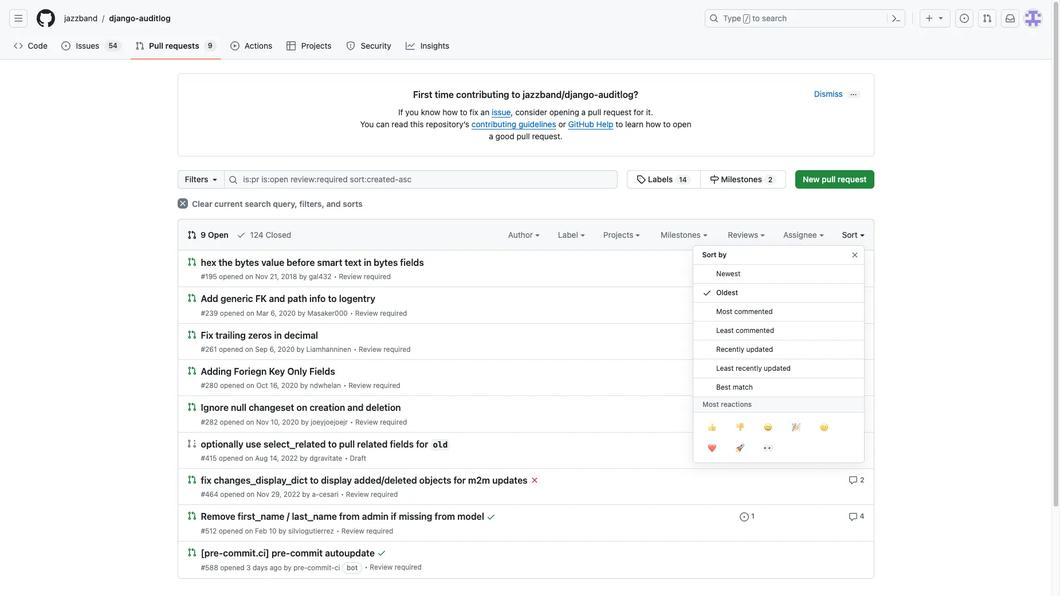 Task type: describe. For each thing, give the bounding box(es) containing it.
open pull request element for ignore null changeset on creation and deletion
[[187, 402, 196, 412]]

review inside ignore null changeset on creation and deletion #282             opened on nov 10, 2020 by joeyjoejoejr • review required
[[355, 418, 378, 426]]

oct
[[256, 381, 268, 390]]

fix trailing zeros in decimal #261             opened on sep 6, 2020 by liamhanninen • review required
[[201, 330, 411, 354]]

use
[[246, 439, 261, 449]]

filters
[[185, 174, 208, 184]]

least commented
[[716, 326, 774, 335]]

by right 10
[[279, 527, 286, 535]]

9 open
[[199, 230, 229, 240]]

info
[[309, 294, 326, 304]]

#280
[[201, 381, 218, 390]]

on down the changes_display_dict
[[247, 490, 255, 499]]

• inside the hex the bytes value before smart text in bytes fields #195             opened on nov 21, 2018 by gal432 • review required
[[334, 272, 337, 281]]

sorts
[[343, 199, 363, 209]]

none search field containing filters
[[177, 170, 787, 189]]

2 from from the left
[[435, 512, 455, 522]]

pull inside "to learn how to open a good pull request."
[[517, 131, 530, 141]]

open pull request image for remove first_name / last_name from admin if missing from model
[[187, 511, 196, 521]]

review required link for silviogutierrez
[[342, 527, 393, 535]]

to up repository's
[[460, 107, 468, 117]]

liamhanninen
[[306, 345, 351, 354]]

6, inside "fix trailing zeros in decimal #261             opened on sep 6, 2020 by liamhanninen • review required"
[[270, 345, 276, 354]]

open pull request image for [pre-commit.ci] pre-commit autoupdate
[[187, 548, 196, 557]]

commented for most commented
[[734, 307, 773, 316]]

or
[[559, 119, 566, 129]]

1 horizontal spatial fix
[[470, 107, 479, 117]]

adding foriegn key only fields #280             opened on oct 16, 2020 by ndwhelan • review required
[[201, 366, 401, 390]]

pull right new
[[822, 174, 836, 184]]

review down 11 / 11 checks ok icon
[[370, 563, 393, 571]]

hex the bytes value before smart text in bytes fields #195             opened on nov 21, 2018 by gal432 • review required
[[201, 258, 424, 281]]

check image
[[703, 288, 712, 298]]

decimal
[[284, 330, 318, 340]]

nov inside ignore null changeset on creation and deletion #282             opened on nov 10, 2020 by joeyjoejoejr • review required
[[256, 418, 269, 426]]

on left feb
[[245, 527, 253, 535]]

8 / 8 checks ok image
[[487, 512, 496, 521]]

0 vertical spatial projects
[[301, 41, 332, 50]]

1 for fix trailing zeros in decimal
[[751, 331, 755, 339]]

0 vertical spatial 1
[[861, 294, 865, 303]]

• right bot
[[365, 563, 368, 571]]

deletion
[[366, 403, 401, 413]]

#415
[[201, 454, 217, 463]]

by right ago
[[284, 563, 292, 572]]

on down null
[[246, 418, 254, 426]]

to right help
[[616, 119, 623, 129]]

optionally use select_related to pull related fields for old #415             opened on aug 14, 2022 by dgravitate • draft
[[201, 439, 448, 463]]

to left the open
[[663, 119, 671, 129]]

comment image for add generic fk and path info to logentry
[[850, 294, 859, 304]]

added/deleted
[[354, 475, 417, 486]]

• inside "adding foriegn key only fields #280             opened on oct 16, 2020 by ndwhelan • review required"
[[343, 381, 347, 390]]

review inside add generic fk and path info to logentry #239             opened on mar 6, 2020 by masaker000 • review required
[[355, 309, 378, 317]]

auditlog
[[139, 13, 171, 23]]

x image
[[177, 198, 188, 209]]

play image
[[230, 41, 239, 50]]

ago
[[270, 563, 282, 572]]

review required link for liamhanninen
[[359, 345, 411, 354]]

1 / 6 checks ok image
[[530, 476, 539, 485]]

#512
[[201, 527, 217, 535]]

reviews
[[728, 230, 761, 240]]

open pull request element for adding foriegn key only fields
[[187, 366, 196, 375]]

recently
[[716, 345, 744, 354]]

9 for 9
[[208, 41, 212, 50]]

type / to search
[[723, 13, 787, 23]]

2020 inside "fix trailing zeros in decimal #261             opened on sep 6, 2020 by liamhanninen • review required"
[[278, 345, 295, 354]]

most reactions
[[703, 400, 752, 409]]

open
[[208, 230, 229, 240]]

opened inside "adding foriegn key only fields #280             opened on oct 16, 2020 by ndwhelan • review required"
[[220, 381, 244, 390]]

generic
[[221, 294, 253, 304]]

to up ,
[[512, 89, 521, 100]]

2 link for fix changes_display_dict to display added/deleted objects for m2m updates
[[849, 475, 865, 485]]

model
[[458, 512, 484, 522]]

reactions
[[721, 400, 752, 409]]

in inside the hex the bytes value before smart text in bytes fields #195             opened on nov 21, 2018 by gal432 • review required
[[364, 258, 372, 268]]

commit-
[[307, 563, 335, 572]]

optionally
[[201, 439, 244, 449]]

how inside "to learn how to open a good pull request."
[[646, 119, 661, 129]]

0 vertical spatial updated
[[746, 345, 773, 354]]

0 vertical spatial how
[[443, 107, 458, 117]]

by inside "adding foriegn key only fields #280             opened on oct 16, 2020 by ndwhelan • review required"
[[300, 381, 308, 390]]

1 horizontal spatial /
[[287, 512, 290, 522]]

label button
[[558, 229, 585, 241]]

1 vertical spatial 3
[[247, 563, 251, 572]]

liamhanninen link
[[306, 345, 351, 354]]

help
[[597, 119, 614, 129]]

check image
[[237, 230, 246, 240]]

sort for sort by
[[703, 251, 717, 259]]

hex
[[201, 258, 216, 268]]

1 vertical spatial contributing
[[472, 119, 517, 129]]

review inside "adding foriegn key only fields #280             opened on oct 16, 2020 by ndwhelan • review required"
[[349, 381, 372, 390]]

labels
[[648, 174, 673, 184]]

milestones button
[[661, 229, 708, 241]]

1 vertical spatial updated
[[764, 364, 791, 373]]

logentry
[[339, 294, 375, 304]]

in inside "fix trailing zeros in decimal #261             opened on sep 6, 2020 by liamhanninen • review required"
[[274, 330, 282, 340]]

required inside add generic fk and path info to logentry #239             opened on mar 6, 2020 by masaker000 • review required
[[380, 309, 407, 317]]

• right cesari
[[341, 490, 344, 499]]

fields inside the hex the bytes value before smart text in bytes fields #195             opened on nov 21, 2018 by gal432 • review required
[[400, 258, 424, 268]]

match
[[733, 383, 753, 392]]

list containing jazzband
[[60, 9, 698, 28]]

9 for 9 open
[[201, 230, 206, 240]]

issue opened image for 1
[[740, 512, 749, 521]]

the
[[219, 258, 233, 268]]

open pull request element for fix trailing zeros in decimal
[[187, 329, 196, 339]]

command palette image
[[892, 14, 901, 23]]

ignore null changeset on creation and deletion #282             opened on nov 10, 2020 by joeyjoejoejr • review required
[[201, 403, 407, 426]]

on inside the hex the bytes value before smart text in bytes fields #195             opened on nov 21, 2018 by gal432 • review required
[[245, 272, 253, 281]]

most for most reactions
[[703, 400, 719, 409]]

assignee button
[[784, 229, 824, 241]]

2 vertical spatial for
[[454, 475, 466, 486]]

👎 link
[[726, 417, 754, 438]]

guidelines
[[519, 119, 556, 129]]

current
[[214, 199, 243, 209]]

recently
[[736, 364, 762, 373]]

clear current search query, filters, and sorts
[[190, 199, 363, 209]]

on inside add generic fk and path info to logentry #239             opened on mar 6, 2020 by masaker000 • review required
[[246, 309, 254, 317]]

code image
[[14, 41, 23, 50]]

nov inside the hex the bytes value before smart text in bytes fields #195             opened on nov 21, 2018 by gal432 • review required
[[255, 272, 268, 281]]

ci
[[335, 563, 340, 572]]

2022 inside the optionally use select_related to pull related fields for old #415             opened on aug 14, 2022 by dgravitate • draft
[[281, 454, 298, 463]]

bot
[[347, 563, 358, 572]]

changes_display_dict
[[214, 475, 308, 486]]

zeros
[[248, 330, 272, 340]]

1 link for fix trailing zeros in decimal
[[740, 329, 755, 340]]

opened down commit.ci]
[[220, 563, 245, 572]]

0 vertical spatial 3
[[860, 403, 865, 412]]

Issues search field
[[224, 170, 618, 189]]

objects
[[419, 475, 452, 486]]

silviogutierrez link
[[288, 527, 334, 535]]

draft
[[350, 454, 366, 463]]

jazzband / django-auditlog
[[64, 13, 171, 23]]

remove
[[201, 512, 235, 522]]

pull
[[149, 41, 163, 50]]

0 vertical spatial 1 link
[[850, 293, 865, 304]]

projects inside popup button
[[603, 230, 636, 240]]

comment image inside the 4 link
[[849, 512, 858, 521]]

security link
[[342, 37, 397, 54]]

pull inside the optionally use select_related to pull related fields for old #415             opened on aug 14, 2022 by dgravitate • draft
[[339, 439, 355, 449]]

👀 link
[[754, 438, 782, 459]]

a-cesari link
[[312, 490, 339, 499]]

opened right #464
[[220, 490, 245, 499]]

gal432
[[309, 272, 332, 281]]

review required link for ndwhelan
[[349, 381, 401, 390]]

review required link for joeyjoejoejr
[[355, 418, 407, 426]]

for inside the optionally use select_related to pull related fields for old #415             opened on aug 14, 2022 by dgravitate • draft
[[416, 439, 428, 449]]

required inside ignore null changeset on creation and deletion #282             opened on nov 10, 2020 by joeyjoejoejr • review required
[[380, 418, 407, 426]]

if
[[398, 107, 403, 117]]

1 link for remove first_name / last_name from admin if missing from model
[[740, 511, 755, 521]]

review required link for a-cesari
[[346, 490, 398, 499]]

2020 inside ignore null changeset on creation and deletion #282             opened on nov 10, 2020 by joeyjoejoejr • review required
[[282, 418, 299, 426]]

issue opened image inside the '1' link
[[740, 331, 749, 340]]

ndwhelan link
[[310, 381, 341, 390]]

sort by
[[703, 251, 727, 259]]

124 closed link
[[237, 229, 291, 241]]

fields
[[310, 366, 335, 377]]

1 horizontal spatial a
[[582, 107, 586, 117]]

29,
[[271, 490, 282, 499]]

masaker000 link
[[307, 309, 348, 317]]

pull up github help link
[[588, 107, 601, 117]]

#464
[[201, 490, 218, 499]]

8 link
[[849, 257, 865, 267]]

/ for jazzband
[[102, 13, 104, 23]]

review inside "fix trailing zeros in decimal #261             opened on sep 6, 2020 by liamhanninen • review required"
[[359, 345, 382, 354]]

clear
[[192, 199, 212, 209]]

1 horizontal spatial issue opened image
[[960, 14, 969, 23]]

labels 14
[[646, 174, 687, 184]]

🚀 link
[[726, 438, 754, 459]]

to up a- at the left bottom
[[310, 475, 319, 486]]

3 link
[[849, 402, 865, 412]]

open pull request element for hex the bytes value before smart text in bytes fields
[[187, 257, 196, 267]]

/ for type
[[745, 15, 749, 23]]

joeyjoejoejr
[[311, 418, 348, 426]]

2018
[[281, 272, 297, 281]]

to right "type"
[[753, 13, 760, 23]]

remove first_name / last_name from admin if missing from model
[[201, 512, 484, 522]]

opened down remove
[[219, 527, 243, 535]]

by inside add generic fk and path info to logentry #239             opened on mar 6, 2020 by masaker000 • review required
[[298, 309, 306, 317]]

1 horizontal spatial git pull request image
[[983, 14, 992, 23]]

4 open pull request image from the top
[[187, 475, 196, 484]]

by inside menu
[[719, 251, 727, 259]]

0 horizontal spatial fix
[[201, 475, 212, 486]]

open pull request image for fix trailing zeros in decimal
[[187, 330, 196, 339]]

sort for sort
[[842, 230, 858, 240]]

newest link
[[693, 265, 864, 284]]

• inside ignore null changeset on creation and deletion #282             opened on nov 10, 2020 by joeyjoejoejr • review required
[[350, 418, 353, 426]]

plus image
[[925, 14, 934, 23]]

on left creation
[[297, 403, 307, 413]]

1 vertical spatial search
[[245, 199, 271, 209]]

creation
[[310, 403, 345, 413]]

it.
[[646, 107, 653, 117]]

11 / 11 checks ok image
[[377, 548, 386, 558]]

least for least recently updated
[[716, 364, 734, 373]]

oldest link
[[693, 284, 864, 303]]

django-auditlog link
[[104, 9, 175, 28]]

and for filters,
[[326, 199, 341, 209]]

hex the bytes value before smart text in bytes fields link
[[201, 258, 424, 268]]

least recently updated link
[[693, 359, 864, 378]]

best match
[[716, 383, 753, 392]]

milestones for milestones
[[661, 230, 703, 240]]



Task type: locate. For each thing, give the bounding box(es) containing it.
best
[[716, 383, 731, 392]]

1 vertical spatial 1
[[751, 331, 755, 339]]

auditlog?
[[598, 89, 639, 100]]

to inside the optionally use select_related to pull related fields for old #415             opened on aug 14, 2022 by dgravitate • draft
[[328, 439, 337, 449]]

path
[[288, 294, 307, 304]]

milestones up sort by
[[661, 230, 703, 240]]

review right liamhanninen link
[[359, 345, 382, 354]]

silviogutierrez
[[288, 527, 334, 535]]

1 vertical spatial comment image
[[849, 403, 858, 412]]

0 vertical spatial fix
[[470, 107, 479, 117]]

on inside "fix trailing zeros in decimal #261             opened on sep 6, 2020 by liamhanninen • review required"
[[245, 345, 253, 354]]

0 vertical spatial 9
[[208, 41, 212, 50]]

comment image for hex the bytes value before smart text in bytes fields
[[849, 258, 858, 267]]

0 vertical spatial and
[[326, 199, 341, 209]]

triangle down image
[[937, 13, 946, 22], [211, 175, 220, 184]]

open pull request element for add generic fk and path info to logentry
[[187, 293, 196, 303]]

0 vertical spatial for
[[634, 107, 644, 117]]

know
[[421, 107, 441, 117]]

open pull request element for remove first_name / last_name from admin if missing from model
[[187, 511, 196, 521]]

comment image inside the '1' link
[[850, 294, 859, 304]]

add
[[201, 294, 218, 304]]

9
[[208, 41, 212, 50], [201, 230, 206, 240]]

first
[[413, 89, 433, 100]]

in right zeros
[[274, 330, 282, 340]]

0 horizontal spatial sort
[[703, 251, 717, 259]]

• down logentry
[[350, 309, 353, 317]]

list
[[60, 9, 698, 28]]

1 horizontal spatial and
[[326, 199, 341, 209]]

1 horizontal spatial projects
[[603, 230, 636, 240]]

0 vertical spatial 6,
[[271, 309, 277, 317]]

draft link
[[350, 454, 366, 463]]

sort up newest
[[703, 251, 717, 259]]

on left mar
[[246, 309, 254, 317]]

sort
[[842, 230, 858, 240], [703, 251, 717, 259]]

query,
[[273, 199, 297, 209]]

review required link down text
[[339, 272, 391, 281]]

triangle down image inside filters popup button
[[211, 175, 220, 184]]

3 open pull request image from the top
[[187, 403, 196, 412]]

❤️
[[708, 442, 716, 453]]

/ left django-
[[102, 13, 104, 23]]

sort up close menu "image"
[[842, 230, 858, 240]]

how up repository's
[[443, 107, 458, 117]]

trailing
[[216, 330, 246, 340]]

open pull request image for hex
[[187, 257, 196, 267]]

least
[[716, 326, 734, 335], [716, 364, 734, 373]]

bytes right text
[[374, 258, 398, 268]]

open pull request element left adding
[[187, 366, 196, 375]]

2 bytes from the left
[[374, 258, 398, 268]]

1 vertical spatial 2022
[[284, 490, 300, 499]]

least commented link
[[693, 322, 864, 341]]

0 vertical spatial contributing
[[456, 89, 510, 100]]

2
[[769, 175, 773, 184], [860, 331, 865, 339], [860, 367, 865, 375], [860, 439, 865, 448], [860, 476, 865, 484]]

None search field
[[177, 170, 787, 189]]

2020 right 10,
[[282, 418, 299, 426]]

0 horizontal spatial how
[[443, 107, 458, 117]]

sort inside popup button
[[842, 230, 858, 240]]

review down logentry
[[355, 309, 378, 317]]

0 horizontal spatial a
[[489, 131, 494, 141]]

1 vertical spatial issue opened image
[[740, 331, 749, 340]]

for left old
[[416, 439, 428, 449]]

2 vertical spatial and
[[348, 403, 364, 413]]

autoupdate
[[325, 548, 375, 558]]

2 horizontal spatial and
[[348, 403, 364, 413]]

milestones right "milestone" image
[[721, 174, 762, 184]]

2 link for fix trailing zeros in decimal
[[849, 329, 865, 339]]

8 open pull request element from the top
[[187, 547, 196, 557]]

comment image left 8
[[849, 258, 858, 267]]

0 vertical spatial most
[[716, 307, 732, 316]]

1 open pull request image from the top
[[187, 257, 196, 267]]

3 open pull request image from the top
[[187, 511, 196, 521]]

opened down trailing
[[219, 345, 243, 354]]

0 horizontal spatial request
[[604, 107, 632, 117]]

2020 down add generic fk and path info to logentry 'link'
[[279, 309, 296, 317]]

• inside add generic fk and path info to logentry #239             opened on mar 6, 2020 by masaker000 • review required
[[350, 309, 353, 317]]

notifications image
[[1006, 14, 1015, 23]]

0 horizontal spatial 9
[[201, 230, 206, 240]]

0 horizontal spatial for
[[416, 439, 428, 449]]

by inside the hex the bytes value before smart text in bytes fields #195             opened on nov 21, 2018 by gal432 • review required
[[299, 272, 307, 281]]

new pull request
[[803, 174, 867, 184]]

1 vertical spatial projects
[[603, 230, 636, 240]]

to up masaker000
[[328, 294, 337, 304]]

request
[[604, 107, 632, 117], [838, 174, 867, 184]]

0 horizontal spatial 3
[[247, 563, 251, 572]]

0 vertical spatial triangle down image
[[937, 13, 946, 22]]

issue opened image right plus image
[[960, 14, 969, 23]]

0 horizontal spatial from
[[339, 512, 360, 522]]

this
[[410, 119, 424, 129]]

#588             opened 3 days ago by pre-commit-ci
[[201, 563, 340, 572]]

1 horizontal spatial bytes
[[374, 258, 398, 268]]

4 open pull request element from the top
[[187, 366, 196, 375]]

opened inside ignore null changeset on creation and deletion #282             opened on nov 10, 2020 by joeyjoejoejr • review required
[[220, 418, 244, 426]]

nov left 29,
[[257, 490, 269, 499]]

search left the query, at the top left of the page
[[245, 199, 271, 209]]

open pull request image for adding foriegn key only fields
[[187, 366, 196, 375]]

0 vertical spatial nov
[[255, 272, 268, 281]]

1 horizontal spatial pre-
[[294, 563, 307, 572]]

1 vertical spatial triangle down image
[[211, 175, 220, 184]]

0 vertical spatial a
[[582, 107, 586, 117]]

9 left play icon
[[208, 41, 212, 50]]

review
[[339, 272, 362, 281], [355, 309, 378, 317], [359, 345, 382, 354], [349, 381, 372, 390], [355, 418, 378, 426], [346, 490, 369, 499], [342, 527, 364, 535], [370, 563, 393, 571]]

adding foriegn key only fields link
[[201, 366, 335, 377]]

2 vertical spatial comment image
[[849, 512, 858, 521]]

updated up least recently updated
[[746, 345, 773, 354]]

open pull request element left remove
[[187, 511, 196, 521]]

9 open link
[[187, 229, 229, 241]]

last_name
[[292, 512, 337, 522]]

1 vertical spatial nov
[[256, 418, 269, 426]]

2 horizontal spatial for
[[634, 107, 644, 117]]

for left m2m
[[454, 475, 466, 486]]

open pull request image for add
[[187, 294, 196, 303]]

4 link
[[849, 511, 865, 521]]

14,
[[270, 454, 279, 463]]

2 vertical spatial 1 link
[[740, 511, 755, 521]]

1 for remove first_name / last_name from admin if missing from model
[[751, 512, 755, 521]]

bytes right the the
[[235, 258, 259, 268]]

review required link for gal432
[[339, 272, 391, 281]]

milestones inside issue element
[[721, 174, 762, 184]]

open pull request element
[[187, 257, 196, 267], [187, 293, 196, 303], [187, 329, 196, 339], [187, 366, 196, 375], [187, 402, 196, 412], [187, 475, 196, 484], [187, 511, 196, 521], [187, 547, 196, 557]]

0 vertical spatial fields
[[400, 258, 424, 268]]

draft pull request image
[[187, 439, 196, 448]]

fix up #464
[[201, 475, 212, 486]]

git pull request image left 9 open
[[187, 230, 196, 240]]

from left model
[[435, 512, 455, 522]]

opened down optionally
[[219, 454, 243, 463]]

milestone image
[[710, 175, 719, 184]]

on left oct
[[246, 381, 254, 390]]

0 vertical spatial least
[[716, 326, 734, 335]]

pre- down commit
[[294, 563, 307, 572]]

4 open pull request image from the top
[[187, 548, 196, 557]]

5 open pull request element from the top
[[187, 402, 196, 412]]

by up newest
[[719, 251, 727, 259]]

required inside "adding foriegn key only fields #280             opened on oct 16, 2020 by ndwhelan • review required"
[[373, 381, 401, 390]]

table image
[[287, 41, 296, 50]]

opening
[[550, 107, 579, 117]]

0 vertical spatial issue opened image
[[62, 41, 71, 50]]

can
[[376, 119, 390, 129]]

sort inside menu
[[703, 251, 717, 259]]

1 horizontal spatial from
[[435, 512, 455, 522]]

opened inside the optionally use select_related to pull related fields for old #415             opened on aug 14, 2022 by dgravitate • draft
[[219, 454, 243, 463]]

2 2 link from the top
[[849, 475, 865, 485]]

on inside "adding foriegn key only fields #280             opened on oct 16, 2020 by ndwhelan • review required"
[[246, 381, 254, 390]]

1 horizontal spatial how
[[646, 119, 661, 129]]

by inside "fix trailing zeros in decimal #261             opened on sep 6, 2020 by liamhanninen • review required"
[[297, 345, 305, 354]]

issue opened image for issues
[[62, 41, 71, 50]]

issue opened image
[[960, 14, 969, 23], [740, 331, 749, 340]]

open pull request element for fix changes_display_dict to display added/deleted objects for m2m updates
[[187, 475, 196, 484]]

commented up least commented
[[734, 307, 773, 316]]

2 horizontal spatial /
[[745, 15, 749, 23]]

2022
[[281, 454, 298, 463], [284, 490, 300, 499]]

open pull request image left adding
[[187, 366, 196, 375]]

least for least commented
[[716, 326, 734, 335]]

in right text
[[364, 258, 372, 268]]

commented for least commented
[[736, 326, 774, 335]]

2 vertical spatial nov
[[257, 490, 269, 499]]

2020 inside add generic fk and path info to logentry #239             opened on mar 6, 2020 by masaker000 • review required
[[279, 309, 296, 317]]

1 2 link from the top
[[849, 329, 865, 339]]

type
[[723, 13, 742, 23]]

10,
[[271, 418, 280, 426]]

16,
[[270, 381, 279, 390]]

review required link for masaker000
[[355, 309, 407, 317]]

issue opened image up 'recently updated'
[[740, 331, 749, 340]]

required inside the hex the bytes value before smart text in bytes fields #195             opened on nov 21, 2018 by gal432 • review required
[[364, 272, 391, 281]]

#464             opened on nov 29, 2022 by a-cesari • review required
[[201, 490, 398, 499]]

🎉 link
[[782, 417, 810, 438]]

open pull request image left hex
[[187, 257, 196, 267]]

0 horizontal spatial triangle down image
[[211, 175, 220, 184]]

1 horizontal spatial 9
[[208, 41, 212, 50]]

• right ndwhelan 'link'
[[343, 381, 347, 390]]

0 horizontal spatial in
[[274, 330, 282, 340]]

if
[[391, 512, 397, 522]]

2 inside milestones 2
[[769, 175, 773, 184]]

review inside the hex the bytes value before smart text in bytes fields #195             opened on nov 21, 2018 by gal432 • review required
[[339, 272, 362, 281]]

0 horizontal spatial pre-
[[272, 548, 290, 558]]

milestones for milestones 2
[[721, 174, 762, 184]]

contributing
[[456, 89, 510, 100], [472, 119, 517, 129]]

8
[[860, 258, 865, 267]]

0 horizontal spatial projects
[[301, 41, 332, 50]]

git pull request image
[[135, 41, 144, 50]]

opened inside add generic fk and path info to logentry #239             opened on mar 6, 2020 by masaker000 • review required
[[220, 309, 244, 317]]

2020 down decimal
[[278, 345, 295, 354]]

graph image
[[406, 41, 415, 50]]

1 bytes from the left
[[235, 258, 259, 268]]

2020 right 16,
[[281, 381, 298, 390]]

github help link
[[568, 119, 614, 129]]

ignore
[[201, 403, 229, 413]]

1 vertical spatial how
[[646, 119, 661, 129]]

/ up #512             opened on feb 10 by silviogutierrez • review required
[[287, 512, 290, 522]]

pull down contributing guidelines link
[[517, 131, 530, 141]]

#261
[[201, 345, 217, 354]]

opened inside "fix trailing zeros in decimal #261             opened on sep 6, 2020 by liamhanninen • review required"
[[219, 345, 243, 354]]

days
[[253, 563, 268, 572]]

recently updated
[[716, 345, 773, 354]]

open pull request element left hex
[[187, 257, 196, 267]]

0 horizontal spatial and
[[269, 294, 285, 304]]

from
[[339, 512, 360, 522], [435, 512, 455, 522]]

tag image
[[637, 175, 646, 184]]

issue element
[[627, 170, 787, 189]]

by inside ignore null changeset on creation and deletion #282             opened on nov 10, 2020 by joeyjoejoejr • review required
[[301, 418, 309, 426]]

👍
[[708, 421, 716, 433]]

fk
[[255, 294, 267, 304]]

git pull request image inside 9 open link
[[187, 230, 196, 240]]

1 vertical spatial 1 link
[[740, 329, 755, 340]]

0 horizontal spatial /
[[102, 13, 104, 23]]

6, right mar
[[271, 309, 277, 317]]

from left the admin at the left of page
[[339, 512, 360, 522]]

git pull request image
[[983, 14, 992, 23], [187, 230, 196, 240]]

2 open pull request image from the top
[[187, 366, 196, 375]]

review required link down 11 / 11 checks ok icon
[[370, 563, 422, 571]]

10
[[269, 527, 277, 535]]

review required link down deletion
[[355, 418, 407, 426]]

1 vertical spatial pre-
[[294, 563, 307, 572]]

shield image
[[346, 41, 355, 50]]

1 open pull request image from the top
[[187, 330, 196, 339]]

review down text
[[339, 272, 362, 281]]

1 vertical spatial issue opened image
[[740, 512, 749, 521]]

required inside "fix trailing zeros in decimal #261             opened on sep 6, 2020 by liamhanninen • review required"
[[384, 345, 411, 354]]

comment image
[[849, 258, 858, 267], [849, 476, 858, 485]]

insights
[[421, 41, 450, 50]]

1 vertical spatial 6,
[[270, 345, 276, 354]]

most commented
[[716, 307, 773, 316]]

review required link for pre-commit-ci
[[370, 563, 422, 571]]

review required link up deletion
[[349, 381, 401, 390]]

m2m
[[468, 475, 490, 486]]

👍 link
[[698, 417, 726, 438]]

open pull request element for [pre-commit.ci] pre-commit autoupdate
[[187, 547, 196, 557]]

😄 link
[[754, 417, 782, 438]]

1 least from the top
[[716, 326, 734, 335]]

1 vertical spatial 9
[[201, 230, 206, 240]]

on left the 'aug'
[[245, 454, 253, 463]]

/ inside jazzband / django-auditlog
[[102, 13, 104, 23]]

1 vertical spatial 2 link
[[849, 475, 865, 485]]

/ right "type"
[[745, 15, 749, 23]]

comment image for ignore null changeset on creation and deletion
[[849, 403, 858, 412]]

by down select_related
[[300, 454, 308, 463]]

1 vertical spatial git pull request image
[[187, 230, 196, 240]]

projects right label popup button
[[603, 230, 636, 240]]

0 vertical spatial request
[[604, 107, 632, 117]]

pre-
[[272, 548, 290, 558], [294, 563, 307, 572]]

insights link
[[401, 37, 455, 54]]

open pull request image left fix
[[187, 330, 196, 339]]

least inside least recently updated link
[[716, 364, 734, 373]]

1 vertical spatial sort
[[703, 251, 717, 259]]

milestones inside 'milestones' popup button
[[661, 230, 703, 240]]

pull up draft link
[[339, 439, 355, 449]]

open pull request image left ignore
[[187, 403, 196, 412]]

ignore null changeset on creation and deletion link
[[201, 403, 401, 413]]

open pull request image for ignore
[[187, 403, 196, 412]]

1 vertical spatial most
[[703, 400, 719, 409]]

comment image
[[850, 294, 859, 304], [849, 403, 858, 412], [849, 512, 858, 521]]

1 horizontal spatial search
[[762, 13, 787, 23]]

commit
[[290, 548, 323, 558]]

close menu image
[[850, 251, 860, 260]]

0 vertical spatial issue opened image
[[960, 14, 969, 23]]

1 vertical spatial and
[[269, 294, 285, 304]]

cesari
[[319, 490, 339, 499]]

fix left an
[[470, 107, 479, 117]]

nov left 10,
[[256, 418, 269, 426]]

0 vertical spatial 2 link
[[849, 329, 865, 339]]

value
[[261, 258, 284, 268]]

1 horizontal spatial sort
[[842, 230, 858, 240]]

open pull request image
[[187, 257, 196, 267], [187, 294, 196, 303], [187, 403, 196, 412], [187, 475, 196, 484]]

review down fix changes_display_dict to display added/deleted objects for m2m updates
[[346, 490, 369, 499]]

/ inside type / to search
[[745, 15, 749, 23]]

review down the remove first_name / last_name from admin if missing from model
[[342, 527, 364, 535]]

1 vertical spatial a
[[489, 131, 494, 141]]

commented up 'recently updated'
[[736, 326, 774, 335]]

by inside the optionally use select_related to pull related fields for old #415             opened on aug 14, 2022 by dgravitate • draft
[[300, 454, 308, 463]]

• right liamhanninen link
[[354, 345, 357, 354]]

1 horizontal spatial for
[[454, 475, 466, 486]]

0 vertical spatial sort
[[842, 230, 858, 240]]

open pull request element left add
[[187, 293, 196, 303]]

6 open pull request element from the top
[[187, 475, 196, 484]]

0 vertical spatial search
[[762, 13, 787, 23]]

a
[[582, 107, 586, 117], [489, 131, 494, 141]]

2 least from the top
[[716, 364, 734, 373]]

you
[[406, 107, 419, 117]]

2 vertical spatial 1
[[751, 512, 755, 521]]

open pull request element left ignore
[[187, 402, 196, 412]]

1 horizontal spatial milestones
[[721, 174, 762, 184]]

draft pull request element
[[187, 438, 196, 448]]

homepage image
[[37, 9, 55, 28]]

0 vertical spatial comment image
[[850, 294, 859, 304]]

• left draft link
[[345, 454, 348, 463]]

124 closed
[[248, 230, 291, 240]]

comment image inside 8 link
[[849, 258, 858, 267]]

time
[[435, 89, 454, 100]]

issue opened image
[[62, 41, 71, 50], [740, 512, 749, 521]]

for left "it."
[[634, 107, 644, 117]]

1 horizontal spatial issue opened image
[[740, 512, 749, 521]]

updated down recently updated link
[[764, 364, 791, 373]]

and left sorts
[[326, 199, 341, 209]]

1 open pull request element from the top
[[187, 257, 196, 267]]

most for most commented
[[716, 307, 732, 316]]

to inside add generic fk and path info to logentry #239             opened on mar 6, 2020 by masaker000 • review required
[[328, 294, 337, 304]]

open pull request image left [pre-
[[187, 548, 196, 557]]

request up help
[[604, 107, 632, 117]]

review required link
[[339, 272, 391, 281], [355, 309, 407, 317], [359, 345, 411, 354], [349, 381, 401, 390], [355, 418, 407, 426], [346, 490, 398, 499], [342, 527, 393, 535], [370, 563, 422, 571]]

0 vertical spatial in
[[364, 258, 372, 268]]

and inside ignore null changeset on creation and deletion #282             opened on nov 10, 2020 by joeyjoejoejr • review required
[[348, 403, 364, 413]]

opened inside the hex the bytes value before smart text in bytes fields #195             opened on nov 21, 2018 by gal432 • review required
[[219, 272, 243, 281]]

0 vertical spatial pre-
[[272, 548, 290, 558]]

open
[[673, 119, 692, 129]]

#512             opened on feb 10 by silviogutierrez • review required
[[201, 527, 393, 535]]

1 horizontal spatial in
[[364, 258, 372, 268]]

1 horizontal spatial triangle down image
[[937, 13, 946, 22]]

search image
[[229, 175, 238, 185]]

reviews button
[[728, 229, 765, 241]]

review required link down the admin at the left of page
[[342, 527, 393, 535]]

least up recently
[[716, 326, 734, 335]]

3 open pull request element from the top
[[187, 329, 196, 339]]

Search all issues text field
[[224, 170, 618, 189]]

0 horizontal spatial bytes
[[235, 258, 259, 268]]

search
[[762, 13, 787, 23], [245, 199, 271, 209]]

admin
[[362, 512, 389, 522]]

opened down null
[[220, 418, 244, 426]]

on inside the optionally use select_related to pull related fields for old #415             opened on aug 14, 2022 by dgravitate • draft
[[245, 454, 253, 463]]

best match link
[[693, 378, 864, 397]]

0 vertical spatial 2022
[[281, 454, 298, 463]]

contributing down issue
[[472, 119, 517, 129]]

• down the remove first_name / last_name from admin if missing from model
[[336, 527, 340, 535]]

sort by menu
[[693, 241, 865, 472]]

7 open pull request element from the top
[[187, 511, 196, 521]]

foriegn
[[234, 366, 267, 377]]

fields inside the optionally use select_related to pull related fields for old #415             opened on aug 14, 2022 by dgravitate • draft
[[390, 439, 414, 449]]

2 open pull request element from the top
[[187, 293, 196, 303]]

1 vertical spatial fix
[[201, 475, 212, 486]]

a down you can read this repository's contributing guidelines or github help on the top of page
[[489, 131, 494, 141]]

open pull request element left [pre-
[[187, 547, 196, 557]]

search right "type"
[[762, 13, 787, 23]]

changeset
[[249, 403, 294, 413]]

by left a- at the left bottom
[[302, 490, 310, 499]]

2022 down select_related
[[281, 454, 298, 463]]

and for creation
[[348, 403, 364, 413]]

most down oldest
[[716, 307, 732, 316]]

1 horizontal spatial request
[[838, 174, 867, 184]]

1 vertical spatial in
[[274, 330, 282, 340]]

comment image for fix changes_display_dict to display added/deleted objects for m2m updates
[[849, 476, 858, 485]]

• inside "fix trailing zeros in decimal #261             opened on sep 6, 2020 by liamhanninen • review required"
[[354, 345, 357, 354]]

👎
[[736, 421, 744, 433]]

6, inside add generic fk and path info to logentry #239             opened on mar 6, 2020 by masaker000 • review required
[[271, 309, 277, 317]]

and inside add generic fk and path info to logentry #239             opened on mar 6, 2020 by masaker000 • review required
[[269, 294, 285, 304]]

[pre-commit.ci] pre-commit autoupdate link
[[201, 548, 375, 558]]

open pull request image
[[187, 330, 196, 339], [187, 366, 196, 375], [187, 511, 196, 521], [187, 548, 196, 557]]

1 from from the left
[[339, 512, 360, 522]]

code link
[[9, 37, 52, 54]]

1 horizontal spatial 3
[[860, 403, 865, 412]]

a inside "to learn how to open a good pull request."
[[489, 131, 494, 141]]

on left 21, on the left of page
[[245, 272, 253, 281]]

1 vertical spatial commented
[[736, 326, 774, 335]]

new pull request link
[[796, 170, 874, 189]]

• inside the optionally use select_related to pull related fields for old #415             opened on aug 14, 2022 by dgravitate • draft
[[345, 454, 348, 463]]

1 vertical spatial fields
[[390, 439, 414, 449]]

comment image inside 3 link
[[849, 403, 858, 412]]

open pull request element down draft pull request icon
[[187, 475, 196, 484]]

1 vertical spatial least
[[716, 364, 734, 373]]

new
[[803, 174, 820, 184]]

opened down generic at left
[[220, 309, 244, 317]]

0 horizontal spatial search
[[245, 199, 271, 209]]

to up dgravitate link
[[328, 439, 337, 449]]

commit.ci]
[[223, 548, 269, 558]]

0 vertical spatial commented
[[734, 307, 773, 316]]

nov left 21, on the left of page
[[255, 272, 268, 281]]

2020 inside "adding foriegn key only fields #280             opened on oct 16, 2020 by ndwhelan • review required"
[[281, 381, 298, 390]]

1 vertical spatial request
[[838, 174, 867, 184]]

2 open pull request image from the top
[[187, 294, 196, 303]]

review required link down fix changes_display_dict to display added/deleted objects for m2m updates
[[346, 490, 398, 499]]

0 horizontal spatial milestones
[[661, 230, 703, 240]]

if you know how to fix an issue ,           consider opening a pull request for it.
[[398, 107, 653, 117]]



Task type: vqa. For each thing, say whether or not it's contained in the screenshot.
0s related to Post Checkout
no



